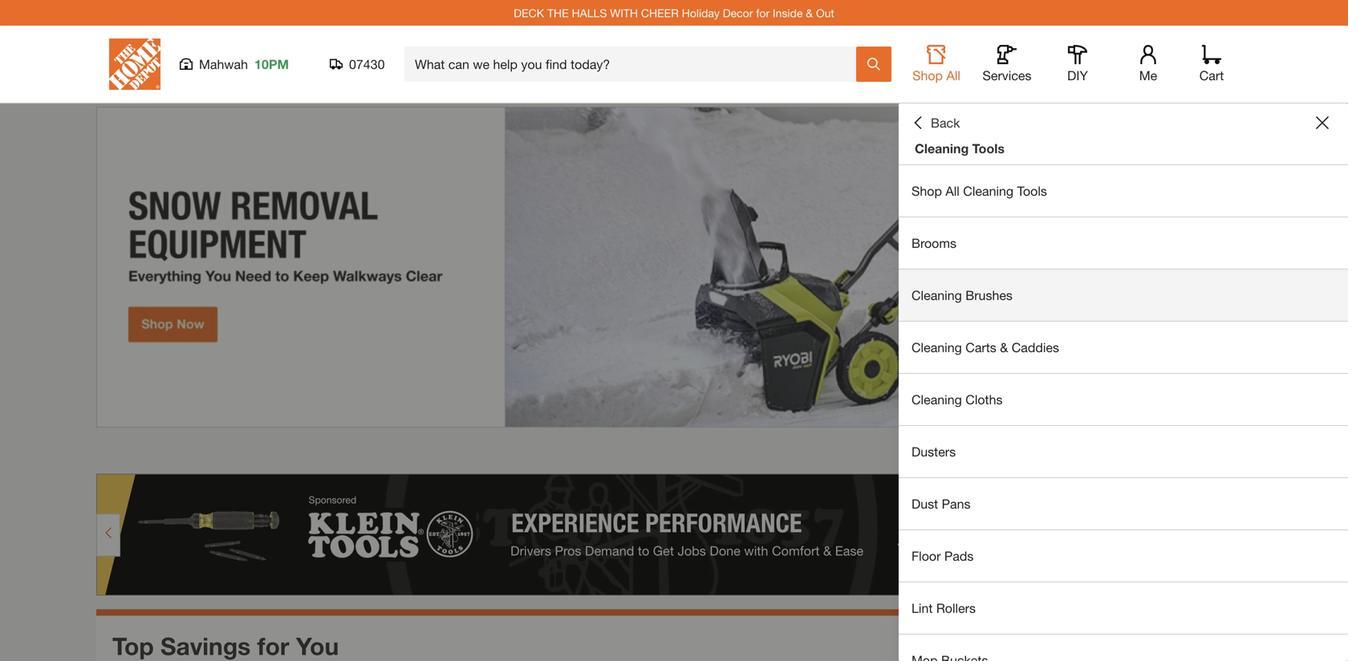 Task type: vqa. For each thing, say whether or not it's contained in the screenshot.
2nd the delivery free
no



Task type: locate. For each thing, give the bounding box(es) containing it.
0 vertical spatial shop
[[913, 68, 943, 83]]

pans
[[942, 496, 971, 512]]

tools
[[973, 141, 1005, 156], [1017, 183, 1047, 199]]

menu
[[899, 165, 1349, 661]]

for left inside
[[756, 6, 770, 19]]

deck the halls with cheer holiday decor for inside & out link
[[514, 6, 835, 19]]

cleaning left carts
[[912, 340, 962, 355]]

1 vertical spatial &
[[1000, 340, 1008, 355]]

shop for shop all
[[913, 68, 943, 83]]

& left out
[[806, 6, 813, 19]]

1 vertical spatial tools
[[1017, 183, 1047, 199]]

What can we help you find today? search field
[[415, 47, 856, 81]]

savings
[[161, 632, 251, 660]]

cleaning carts & caddies link
[[899, 322, 1349, 373]]

dust pans
[[912, 496, 971, 512]]

1 vertical spatial shop
[[912, 183, 942, 199]]

& inside menu
[[1000, 340, 1008, 355]]

shop
[[913, 68, 943, 83], [912, 183, 942, 199]]

0 vertical spatial &
[[806, 6, 813, 19]]

1 horizontal spatial for
[[756, 6, 770, 19]]

& right carts
[[1000, 340, 1008, 355]]

for
[[756, 6, 770, 19], [257, 632, 289, 660]]

cleaning down brooms
[[912, 288, 962, 303]]

the
[[547, 6, 569, 19]]

all down the cleaning tools
[[946, 183, 960, 199]]

cleaning for cleaning tools
[[915, 141, 969, 156]]

for left the "you"
[[257, 632, 289, 660]]

all for shop all
[[947, 68, 961, 83]]

shop inside menu
[[912, 183, 942, 199]]

top
[[112, 632, 154, 660]]

cleaning down back
[[915, 141, 969, 156]]

dusters
[[912, 444, 956, 460]]

menu containing shop all cleaning tools
[[899, 165, 1349, 661]]

1 horizontal spatial &
[[1000, 340, 1008, 355]]

back button
[[912, 115, 960, 131]]

shop all cleaning tools
[[912, 183, 1047, 199]]

&
[[806, 6, 813, 19], [1000, 340, 1008, 355]]

dust
[[912, 496, 939, 512]]

1 horizontal spatial tools
[[1017, 183, 1047, 199]]

all inside "button"
[[947, 68, 961, 83]]

cleaning left 'cloths'
[[912, 392, 962, 407]]

cleaning carts & caddies
[[912, 340, 1060, 355]]

10pm
[[254, 57, 289, 72]]

0 vertical spatial all
[[947, 68, 961, 83]]

0 horizontal spatial tools
[[973, 141, 1005, 156]]

0 vertical spatial for
[[756, 6, 770, 19]]

services
[[983, 68, 1032, 83]]

cleaning for cleaning cloths
[[912, 392, 962, 407]]

07430
[[349, 57, 385, 72]]

all
[[947, 68, 961, 83], [946, 183, 960, 199]]

rollers
[[937, 601, 976, 616]]

0 horizontal spatial for
[[257, 632, 289, 660]]

cleaning
[[915, 141, 969, 156], [963, 183, 1014, 199], [912, 288, 962, 303], [912, 340, 962, 355], [912, 392, 962, 407]]

floor pads link
[[899, 531, 1349, 582]]

tools inside menu
[[1017, 183, 1047, 199]]

holiday
[[682, 6, 720, 19]]

0 vertical spatial tools
[[973, 141, 1005, 156]]

shop up brooms
[[912, 183, 942, 199]]

1 vertical spatial all
[[946, 183, 960, 199]]

out
[[816, 6, 835, 19]]

cleaning brushes
[[912, 288, 1013, 303]]

mahwah
[[199, 57, 248, 72]]

0 horizontal spatial &
[[806, 6, 813, 19]]

cleaning inside "link"
[[912, 288, 962, 303]]

deck the halls with cheer holiday decor for inside & out
[[514, 6, 835, 19]]

shop inside "button"
[[913, 68, 943, 83]]

floor pads
[[912, 549, 974, 564]]

shop all cleaning tools link
[[899, 165, 1349, 217]]

all up back
[[947, 68, 961, 83]]

cleaning cloths link
[[899, 374, 1349, 425]]

you
[[296, 632, 339, 660]]

shop up back button
[[913, 68, 943, 83]]



Task type: describe. For each thing, give the bounding box(es) containing it.
halls
[[572, 6, 607, 19]]

shop all
[[913, 68, 961, 83]]

lint
[[912, 601, 933, 616]]

cleaning cloths
[[912, 392, 1003, 407]]

all for shop all cleaning tools
[[946, 183, 960, 199]]

the home depot logo image
[[109, 39, 161, 90]]

decor
[[723, 6, 753, 19]]

carts
[[966, 340, 997, 355]]

brooms
[[912, 236, 957, 251]]

caddies
[[1012, 340, 1060, 355]]

floor
[[912, 549, 941, 564]]

shop for shop all cleaning tools
[[912, 183, 942, 199]]

diy button
[[1052, 45, 1104, 83]]

me
[[1140, 68, 1158, 83]]

cleaning for cleaning brushes
[[912, 288, 962, 303]]

cloths
[[966, 392, 1003, 407]]

with
[[610, 6, 638, 19]]

me button
[[1123, 45, 1174, 83]]

cleaning tools
[[915, 141, 1005, 156]]

mahwah 10pm
[[199, 57, 289, 72]]

deck
[[514, 6, 544, 19]]

07430 button
[[330, 56, 385, 72]]

feedback link image
[[1327, 271, 1349, 358]]

cleaning brushes link
[[899, 270, 1349, 321]]

1 vertical spatial for
[[257, 632, 289, 660]]

cleaning for cleaning carts & caddies
[[912, 340, 962, 355]]

cart link
[[1194, 45, 1230, 83]]

shop all button
[[911, 45, 962, 83]]

services button
[[982, 45, 1033, 83]]

drawer close image
[[1316, 116, 1329, 129]]

lint rollers
[[912, 601, 976, 616]]

cart
[[1200, 68, 1224, 83]]

cheer
[[641, 6, 679, 19]]

diy
[[1068, 68, 1088, 83]]

top savings for you
[[112, 632, 339, 660]]

brushes
[[966, 288, 1013, 303]]

lint rollers link
[[899, 583, 1349, 634]]

cleaning down the cleaning tools
[[963, 183, 1014, 199]]

pads
[[945, 549, 974, 564]]

dust pans link
[[899, 478, 1349, 530]]

image for snow removal equipment everything you need to keep walkways clear image
[[96, 107, 1252, 428]]

brooms link
[[899, 218, 1349, 269]]

dusters link
[[899, 426, 1349, 478]]

back
[[931, 115, 960, 130]]

inside
[[773, 6, 803, 19]]



